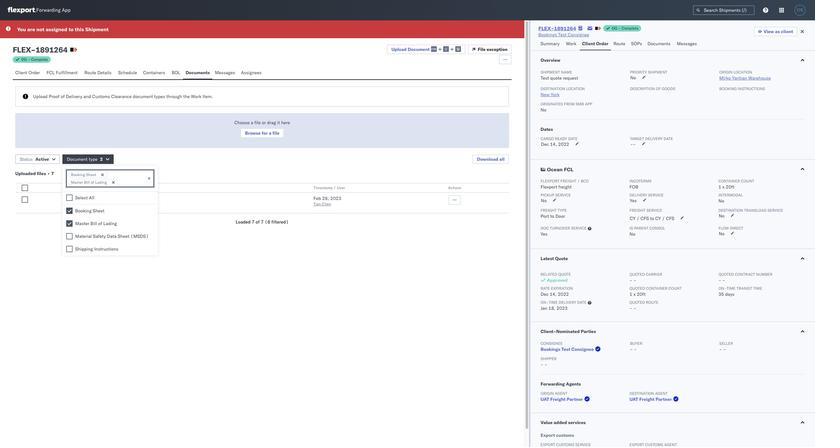 Task type: locate. For each thing, give the bounding box(es) containing it.
0 horizontal spatial route
[[84, 70, 96, 76]]

shipment right this
[[85, 26, 109, 33]]

time right transit
[[754, 286, 763, 291]]

on- inside on-time transit time 35 days
[[719, 286, 727, 291]]

messages button left assignees
[[213, 67, 239, 79]]

x down the container
[[723, 184, 725, 190]]

0 horizontal spatial 1
[[630, 292, 633, 297]]

on- up jan
[[541, 300, 549, 305]]

consignee down parties at bottom right
[[572, 347, 594, 352]]

count inside container count 1 x 20ft
[[742, 179, 755, 184]]

1 vertical spatial location
[[567, 86, 585, 91]]

you
[[17, 26, 26, 33]]

1 flexport from the top
[[541, 179, 560, 184]]

download all button
[[473, 155, 510, 164]]

location for york
[[567, 86, 585, 91]]

2 uat from the left
[[630, 397, 639, 403]]

0 vertical spatial lading
[[95, 180, 107, 185]]

None text field
[[120, 180, 126, 185]]

2023 for jan 18, 2023
[[557, 306, 568, 311]]

file left or
[[255, 120, 261, 126]]

agent
[[555, 391, 568, 396], [656, 391, 668, 396]]

container
[[719, 179, 741, 184]]

work right the
[[191, 94, 202, 99]]

app right the smb
[[586, 102, 593, 106]]

shipment down overview
[[541, 70, 561, 75]]

browse for a file button
[[241, 128, 284, 138]]

0 horizontal spatial 1891264
[[36, 45, 68, 54]]

0 vertical spatial documents button
[[646, 38, 675, 50]]

feb 28, 2023 tian chen
[[314, 196, 342, 207]]

1 uat freight partner from the left
[[541, 397, 584, 403]]

buyer - -
[[631, 341, 643, 352]]

1891264 down assigned
[[36, 45, 68, 54]]

1 agent from the left
[[555, 391, 568, 396]]

service right turnover on the right bottom of the page
[[572, 226, 587, 231]]

2 vertical spatial document
[[89, 185, 108, 190]]

0 vertical spatial test
[[559, 32, 567, 38]]

0 vertical spatial origin
[[720, 70, 733, 75]]

fcl fulfillment button
[[44, 67, 82, 79]]

ocean
[[548, 166, 563, 173]]

0 vertical spatial booking
[[71, 172, 85, 177]]

2023 inside feb 28, 2023 tian chen
[[331, 196, 342, 201]]

14, down rate
[[550, 292, 557, 297]]

order for the bottom client order button
[[28, 70, 40, 76]]

7 for ∙
[[51, 171, 54, 177]]

origin down 'forwarding agents'
[[541, 391, 554, 396]]

time up jan 18, 2023
[[549, 300, 558, 305]]

dg - complete up 'route' button
[[612, 26, 639, 31]]

documents for rightmost documents button
[[648, 41, 671, 47]]

timestamp / user
[[314, 185, 345, 190]]

0 horizontal spatial time
[[549, 300, 558, 305]]

1 vertical spatial 2023
[[557, 306, 568, 311]]

None checkbox
[[66, 195, 73, 201], [66, 221, 73, 227], [66, 246, 73, 252], [66, 195, 73, 201], [66, 221, 73, 227], [66, 246, 73, 252]]

2022 down ready
[[559, 142, 570, 147]]

service right "transload"
[[768, 208, 784, 213]]

to down service in the top of the page
[[651, 216, 655, 221]]

dg up 'route' button
[[612, 26, 618, 31]]

loaded 7 of 7 (6 filtered)
[[236, 219, 289, 225]]

forwarding up origin agent
[[541, 381, 565, 387]]

0 horizontal spatial type
[[89, 156, 98, 162]]

download all
[[478, 156, 505, 162]]

client for the bottom client order button
[[15, 70, 27, 76]]

quoted route - -
[[630, 300, 659, 311]]

bookings test consignee down "nominated"
[[541, 347, 594, 352]]

on- for on-time delivery date
[[541, 300, 549, 305]]

mirko
[[720, 75, 732, 81]]

messages button
[[675, 38, 701, 50], [213, 67, 239, 79]]

tian
[[314, 202, 321, 207]]

1 vertical spatial route
[[84, 70, 96, 76]]

safety
[[93, 234, 106, 239]]

list box
[[62, 192, 158, 256]]

partner down agents
[[567, 397, 584, 403]]

2022
[[559, 142, 570, 147], [558, 292, 569, 297]]

0 vertical spatial route
[[614, 41, 626, 47]]

2 vertical spatial test
[[562, 347, 571, 352]]

route for route
[[614, 41, 626, 47]]

client-nominated parties button
[[531, 322, 816, 341]]

0 vertical spatial master bill of lading
[[71, 180, 107, 185]]

type left 2 on the top of the page
[[89, 156, 98, 162]]

cy down service in the top of the page
[[656, 216, 662, 221]]

bookings test consignee link
[[539, 32, 590, 38], [541, 346, 603, 353]]

shipping
[[75, 246, 93, 252]]

x up quoted route - - on the right bottom
[[634, 292, 636, 297]]

fcl right ocean
[[564, 166, 574, 173]]

uat freight partner link for destination
[[630, 396, 681, 403]]

bill
[[84, 180, 90, 185], [91, 221, 97, 227]]

consignee up work button
[[568, 32, 590, 38]]

number
[[757, 272, 773, 277]]

bill up safety
[[91, 221, 97, 227]]

0 horizontal spatial a
[[251, 120, 253, 126]]

1 horizontal spatial shipment
[[541, 70, 561, 75]]

0 horizontal spatial client
[[15, 70, 27, 76]]

2 uat freight partner link from the left
[[630, 396, 681, 403]]

sheet right "data"
[[118, 234, 129, 239]]

quoted inside quoted container count 1 x 20ft
[[630, 286, 646, 291]]

date
[[569, 136, 578, 141], [664, 136, 674, 141], [578, 300, 587, 305]]

drag
[[267, 120, 276, 126]]

0 horizontal spatial dg
[[21, 57, 27, 62]]

to inside freight type port to door
[[551, 214, 555, 219]]

0 horizontal spatial uat freight partner
[[541, 397, 584, 403]]

2 horizontal spatial 7
[[261, 219, 264, 225]]

shipping instructions
[[75, 246, 119, 252]]

booking down document type 2
[[71, 172, 85, 177]]

uat freight partner link down destination agent
[[630, 396, 681, 403]]

master bill of lading up safety
[[75, 221, 117, 227]]

booking down select all at top left
[[75, 208, 92, 214]]

fob
[[630, 184, 639, 190]]

uat freight partner for destination
[[630, 397, 673, 403]]

0 horizontal spatial 7
[[51, 171, 54, 177]]

lading up document type / filename in the top of the page
[[95, 180, 107, 185]]

1 vertical spatial 1
[[630, 292, 633, 297]]

originates from smb app no
[[541, 102, 593, 113]]

forwarding up not
[[36, 7, 61, 13]]

documents button right bol
[[183, 67, 213, 79]]

incoterms fob
[[630, 179, 652, 190]]

origin for origin location mirko yantian warehouse
[[720, 70, 733, 75]]

booking sheet down document type 2
[[71, 172, 96, 177]]

1 uat freight partner link from the left
[[541, 396, 592, 403]]

quoted for quoted carrier - -
[[630, 272, 646, 277]]

work inside button
[[567, 41, 577, 47]]

time up days
[[727, 286, 736, 291]]

0 vertical spatial bill
[[84, 180, 90, 185]]

/
[[578, 179, 580, 184], [118, 185, 121, 190], [334, 185, 336, 190], [637, 216, 640, 221], [663, 216, 666, 221]]

type inside freight type port to door
[[558, 208, 567, 213]]

upload document button
[[387, 45, 466, 54]]

quoted inside quoted route - -
[[630, 300, 646, 305]]

origin inside origin location mirko yantian warehouse
[[720, 70, 733, 75]]

uat freight partner link for origin
[[541, 396, 592, 403]]

date for --
[[664, 136, 674, 141]]

client right work button
[[583, 41, 596, 47]]

new
[[541, 92, 550, 98]]

fcl left fulfillment on the top of the page
[[47, 70, 55, 76]]

test
[[559, 32, 567, 38], [541, 75, 550, 81], [562, 347, 571, 352]]

1 horizontal spatial forwarding
[[541, 381, 565, 387]]

14, down cargo ready date
[[551, 142, 558, 147]]

0 vertical spatial upload
[[392, 46, 407, 52]]

0 vertical spatial on-
[[719, 286, 727, 291]]

port
[[541, 214, 550, 219]]

20ft inside container count 1 x 20ft
[[727, 184, 735, 190]]

location down request at the top of the page
[[567, 86, 585, 91]]

/ up consol
[[663, 216, 666, 221]]

upload for upload proof of delivery and customs clearance document types through the work item.
[[33, 94, 48, 99]]

bookings down flex-
[[539, 32, 558, 38]]

1 down the container
[[719, 184, 722, 190]]

sops button
[[629, 38, 646, 50]]

0 horizontal spatial agent
[[555, 391, 568, 396]]

0 vertical spatial x
[[723, 184, 725, 190]]

active
[[35, 156, 49, 162]]

0 vertical spatial order
[[597, 41, 609, 47]]

exception
[[487, 47, 508, 52]]

bol
[[172, 70, 180, 76]]

route inside button
[[614, 41, 626, 47]]

client order button
[[580, 38, 612, 50], [13, 67, 44, 79]]

2 cy from the left
[[656, 216, 662, 221]]

customs
[[92, 94, 110, 99]]

on-
[[719, 286, 727, 291], [541, 300, 549, 305]]

a
[[251, 120, 253, 126], [269, 130, 272, 136]]

of up safety
[[98, 221, 102, 227]]

to right port
[[551, 214, 555, 219]]

no inside intermodal no
[[719, 198, 725, 204]]

no
[[631, 75, 637, 81], [541, 107, 547, 113], [541, 198, 547, 204], [719, 198, 725, 204], [720, 213, 725, 219], [720, 231, 725, 237], [630, 231, 636, 237]]

0 vertical spatial bookings
[[539, 32, 558, 38]]

1 horizontal spatial cfs
[[667, 216, 675, 221]]

1 vertical spatial lading
[[103, 221, 117, 227]]

yes down "doc"
[[541, 231, 548, 237]]

sheet down type
[[107, 196, 118, 201]]

complete
[[622, 26, 639, 31], [31, 57, 48, 62]]

booking
[[720, 86, 737, 91]]

2 horizontal spatial to
[[651, 216, 655, 221]]

destination inside the destination location new york
[[541, 86, 566, 91]]

location up mirko yantian warehouse link
[[734, 70, 753, 75]]

0 vertical spatial destination
[[541, 86, 566, 91]]

route inside button
[[84, 70, 96, 76]]

documents right bol button
[[186, 70, 210, 76]]

flexport. image
[[8, 7, 36, 13]]

1 horizontal spatial cy
[[656, 216, 662, 221]]

proof
[[49, 94, 60, 99]]

0 vertical spatial complete
[[622, 26, 639, 31]]

0 vertical spatial fcl
[[47, 70, 55, 76]]

dg - complete
[[612, 26, 639, 31], [21, 57, 48, 62]]

cargo ready date
[[541, 136, 578, 141]]

all
[[500, 156, 505, 162]]

0 horizontal spatial messages
[[215, 70, 235, 76]]

booking up bookingform.pdf
[[89, 196, 106, 201]]

transload
[[745, 208, 767, 213]]

1 vertical spatial dg
[[21, 57, 27, 62]]

2023 down on-time delivery date
[[557, 306, 568, 311]]

documents for bottom documents button
[[186, 70, 210, 76]]

0 horizontal spatial complete
[[31, 57, 48, 62]]

1 horizontal spatial fcl
[[564, 166, 574, 173]]

type for freight
[[558, 208, 567, 213]]

quote
[[551, 75, 562, 81], [559, 272, 571, 277]]

freight inside freight type port to door
[[541, 208, 557, 213]]

0 horizontal spatial uat
[[541, 397, 550, 403]]

mirko yantian warehouse link
[[720, 75, 772, 81]]

2 uat freight partner from the left
[[630, 397, 673, 403]]

route details
[[84, 70, 112, 76]]

uat freight partner for origin
[[541, 397, 584, 403]]

1 horizontal spatial client
[[583, 41, 596, 47]]

1 horizontal spatial 7
[[252, 219, 255, 225]]

goods
[[663, 86, 676, 91]]

bookings up 'shipper'
[[541, 347, 561, 352]]

-
[[619, 26, 621, 31], [31, 45, 36, 54], [28, 57, 30, 62], [631, 142, 634, 147], [634, 142, 636, 147], [630, 278, 633, 283], [634, 278, 637, 283], [719, 278, 722, 283], [723, 278, 726, 283], [630, 306, 633, 311], [634, 306, 637, 311], [631, 347, 633, 352], [635, 347, 637, 352], [720, 347, 723, 352], [724, 347, 727, 352], [541, 362, 544, 368], [545, 362, 548, 368]]

/ left bco
[[578, 179, 580, 184]]

messages up overview 'button'
[[678, 41, 698, 47]]

test up 'new'
[[541, 75, 550, 81]]

1 vertical spatial file
[[273, 130, 280, 136]]

added
[[554, 420, 568, 426]]

documents button
[[646, 38, 675, 50], [183, 67, 213, 79]]

route left sops
[[614, 41, 626, 47]]

0 vertical spatial bookings test consignee link
[[539, 32, 590, 38]]

1 vertical spatial flexport
[[541, 184, 558, 190]]

0 horizontal spatial destination
[[541, 86, 566, 91]]

1 horizontal spatial location
[[734, 70, 753, 75]]

booking sheet
[[71, 172, 96, 177], [89, 196, 118, 201], [75, 208, 105, 214]]

1 vertical spatial dec
[[541, 292, 549, 297]]

client order down flex
[[15, 70, 40, 76]]

type up door
[[558, 208, 567, 213]]

2022 down expiration on the bottom right
[[558, 292, 569, 297]]

count right the container
[[742, 179, 755, 184]]

booking sheet link
[[89, 195, 118, 203]]

uat down origin agent
[[541, 397, 550, 403]]

1 horizontal spatial 20ft
[[727, 184, 735, 190]]

complete down flex - 1891264
[[31, 57, 48, 62]]

2023
[[331, 196, 342, 201], [557, 306, 568, 311]]

1 vertical spatial count
[[669, 286, 682, 291]]

0 vertical spatial work
[[567, 41, 577, 47]]

client for right client order button
[[583, 41, 596, 47]]

quoted for quoted container count 1 x 20ft
[[630, 286, 646, 291]]

1 vertical spatial work
[[191, 94, 202, 99]]

0 vertical spatial bookings test consignee
[[539, 32, 590, 38]]

1 uat from the left
[[541, 397, 550, 403]]

2 vertical spatial consignee
[[572, 347, 594, 352]]

1 vertical spatial document
[[67, 156, 88, 162]]

to for cy / cfs to cy / cfs
[[651, 216, 655, 221]]

date up ocean fcl 'button' at right
[[664, 136, 674, 141]]

uat down destination agent
[[630, 397, 639, 403]]

quoted left carrier
[[630, 272, 646, 277]]

0 vertical spatial client order
[[583, 41, 609, 47]]

0 horizontal spatial to
[[69, 26, 74, 33]]

location inside the destination location new york
[[567, 86, 585, 91]]

bookings test consignee link down client-nominated parties
[[541, 346, 603, 353]]

forwarding
[[36, 7, 61, 13], [541, 381, 565, 387]]

7 right ∙
[[51, 171, 54, 177]]

1 horizontal spatial bill
[[91, 221, 97, 227]]

file down it
[[273, 130, 280, 136]]

dec down cargo
[[541, 142, 549, 147]]

0 vertical spatial type
[[89, 156, 98, 162]]

latest quote button
[[531, 249, 816, 268]]

flexport
[[541, 179, 560, 184], [541, 184, 558, 190]]

20ft
[[727, 184, 735, 190], [637, 292, 646, 297]]

1 vertical spatial bookings
[[541, 347, 561, 352]]

service up service in the top of the page
[[649, 193, 664, 198]]

test down flex-1891264
[[559, 32, 567, 38]]

upload inside upload document button
[[392, 46, 407, 52]]

intermodal
[[719, 193, 744, 198]]

delivery right target
[[646, 136, 663, 141]]

uat freight partner down destination agent
[[630, 397, 673, 403]]

flex-
[[539, 25, 555, 32]]

0 vertical spatial flexport
[[541, 179, 560, 184]]

1 vertical spatial client order
[[15, 70, 40, 76]]

x inside container count 1 x 20ft
[[723, 184, 725, 190]]

route
[[614, 41, 626, 47], [84, 70, 96, 76]]

uat
[[541, 397, 550, 403], [630, 397, 639, 403]]

7 left (6
[[261, 219, 264, 225]]

0 horizontal spatial order
[[28, 70, 40, 76]]

20ft inside quoted container count 1 x 20ft
[[637, 292, 646, 297]]

1 horizontal spatial upload
[[392, 46, 407, 52]]

delivery up jan 18, 2023
[[559, 300, 577, 305]]

1 cfs from the left
[[641, 216, 650, 221]]

app inside originates from smb app no
[[586, 102, 593, 106]]

client-
[[541, 329, 557, 335]]

data
[[107, 234, 117, 239]]

0 horizontal spatial documents
[[186, 70, 210, 76]]

date for dec 14, 2022
[[569, 136, 578, 141]]

/ inside button
[[118, 185, 121, 190]]

bookings test consignee link up summary
[[539, 32, 590, 38]]

bol button
[[169, 67, 183, 79]]

flex - 1891264
[[13, 45, 68, 54]]

1 vertical spatial messages button
[[213, 67, 239, 79]]

direct
[[731, 226, 744, 231]]

2 partner from the left
[[656, 397, 673, 403]]

no down originates
[[541, 107, 547, 113]]

0 horizontal spatial on-
[[541, 300, 549, 305]]

origin up mirko
[[720, 70, 733, 75]]

messages
[[678, 41, 698, 47], [215, 70, 235, 76]]

1 horizontal spatial app
[[586, 102, 593, 106]]

2 agent from the left
[[656, 391, 668, 396]]

booking sheet down all
[[75, 208, 105, 214]]

to left this
[[69, 26, 74, 33]]

0 horizontal spatial uat freight partner link
[[541, 396, 592, 403]]

freight down origin agent
[[551, 397, 566, 403]]

client
[[782, 29, 794, 34]]

route for route details
[[84, 70, 96, 76]]

0 vertical spatial forwarding
[[36, 7, 61, 13]]

schedule button
[[116, 67, 141, 79]]

None checkbox
[[22, 185, 28, 191], [22, 197, 28, 203], [66, 208, 73, 214], [66, 233, 73, 240], [22, 185, 28, 191], [22, 197, 28, 203], [66, 208, 73, 214], [66, 233, 73, 240]]

target delivery date
[[631, 136, 674, 141]]

file exception
[[478, 47, 508, 52]]

freight up the pickup service
[[559, 184, 572, 190]]

location inside origin location mirko yantian warehouse
[[734, 70, 753, 75]]

1 horizontal spatial route
[[614, 41, 626, 47]]

0 vertical spatial 1
[[719, 184, 722, 190]]

1 vertical spatial client
[[15, 70, 27, 76]]

1 vertical spatial a
[[269, 130, 272, 136]]

1 partner from the left
[[567, 397, 584, 403]]

1 horizontal spatial complete
[[622, 26, 639, 31]]

client order for right client order button
[[583, 41, 609, 47]]

a right "choose"
[[251, 120, 253, 126]]

x inside quoted container count 1 x 20ft
[[634, 292, 636, 297]]

Search Shipments (/) text field
[[694, 5, 755, 15]]

lading up "data"
[[103, 221, 117, 227]]

0 horizontal spatial file
[[255, 120, 261, 126]]

20ft up quoted route - - on the right bottom
[[637, 292, 646, 297]]

1 vertical spatial shipment
[[541, 70, 561, 75]]

document
[[408, 46, 430, 52], [67, 156, 88, 162], [89, 185, 108, 190]]

1 vertical spatial type
[[558, 208, 567, 213]]

0 horizontal spatial forwarding
[[36, 7, 61, 13]]

1 horizontal spatial agent
[[656, 391, 668, 396]]

document type / filename
[[89, 185, 139, 190]]

quoted inside quoted carrier - -
[[630, 272, 646, 277]]

file inside button
[[273, 130, 280, 136]]

1 horizontal spatial on-
[[719, 286, 727, 291]]

quoted inside quoted contract number - - rate expiration dec 14, 2022
[[719, 272, 735, 277]]

flexport down ocean
[[541, 179, 560, 184]]

booking sheet up bookingform.pdf
[[89, 196, 118, 201]]

fcl fulfillment
[[47, 70, 78, 76]]

28,
[[322, 196, 329, 201]]

quoted for quoted route - -
[[630, 300, 646, 305]]

20ft down the container
[[727, 184, 735, 190]]

0 horizontal spatial 2023
[[331, 196, 342, 201]]

0 vertical spatial messages
[[678, 41, 698, 47]]

shipper
[[541, 357, 557, 361]]

dg - complete down flex - 1891264
[[21, 57, 48, 62]]

2023 for feb 28, 2023 tian chen
[[331, 196, 342, 201]]

choose
[[235, 120, 250, 126]]

destination transload service
[[719, 208, 784, 213]]

0 vertical spatial dg - complete
[[612, 26, 639, 31]]

quote down name
[[551, 75, 562, 81]]

dec
[[541, 142, 549, 147], [541, 292, 549, 297]]

freight down ocean fcl
[[561, 179, 577, 184]]

quoted left contract
[[719, 272, 735, 277]]

1 horizontal spatial uat freight partner link
[[630, 396, 681, 403]]

delivery down the fob
[[630, 193, 648, 198]]

7 right loaded
[[252, 219, 255, 225]]

uploaded
[[15, 171, 36, 177]]

containers
[[143, 70, 165, 76]]

/ inside flexport freight / bco flexport freight
[[578, 179, 580, 184]]

actions
[[449, 185, 462, 190]]

bill up select all at top left
[[84, 180, 90, 185]]

1 horizontal spatial count
[[742, 179, 755, 184]]



Task type: vqa. For each thing, say whether or not it's contained in the screenshot.


Task type: describe. For each thing, give the bounding box(es) containing it.
upload for upload document
[[392, 46, 407, 52]]

1 vertical spatial client order button
[[13, 67, 44, 79]]

export
[[541, 433, 555, 439]]

shipment name test quote request
[[541, 70, 579, 81]]

not
[[36, 26, 44, 33]]

1 horizontal spatial messages
[[678, 41, 698, 47]]

browse for a file
[[245, 130, 280, 136]]

1 vertical spatial booking sheet
[[89, 196, 118, 201]]

1 vertical spatial master
[[75, 221, 89, 227]]

--
[[631, 142, 636, 147]]

(msds)
[[131, 234, 149, 239]]

seller - -
[[720, 341, 734, 352]]

0 vertical spatial booking sheet
[[71, 172, 96, 177]]

client order for the bottom client order button
[[15, 70, 40, 76]]

1 vertical spatial messages
[[215, 70, 235, 76]]

upload document
[[392, 46, 430, 52]]

status
[[20, 156, 33, 162]]

0 horizontal spatial bill
[[84, 180, 90, 185]]

sheet down booking sheet link
[[93, 208, 105, 214]]

sops
[[632, 41, 643, 47]]

0 horizontal spatial messages button
[[213, 67, 239, 79]]

uploaded files ∙ 7
[[15, 171, 54, 177]]

2 vertical spatial booking sheet
[[75, 208, 105, 214]]

document type / filename button
[[88, 184, 301, 191]]

timestamp / user button
[[312, 184, 436, 191]]

is parent consol no
[[630, 226, 666, 237]]

1 vertical spatial bookings test consignee link
[[541, 346, 603, 353]]

1 horizontal spatial yes
[[631, 198, 637, 204]]

quoted carrier - -
[[630, 272, 663, 283]]

warehouse
[[749, 75, 772, 81]]

schedule
[[118, 70, 137, 76]]

type for document
[[89, 156, 98, 162]]

quote inside the shipment name test quote request
[[551, 75, 562, 81]]

0 vertical spatial 2022
[[559, 142, 570, 147]]

or
[[262, 120, 266, 126]]

forwarding for forwarding app
[[36, 7, 61, 13]]

as
[[776, 29, 781, 34]]

1 horizontal spatial documents button
[[646, 38, 675, 50]]

route button
[[612, 38, 629, 50]]

agent for destination agent
[[656, 391, 668, 396]]

dec inside quoted contract number - - rate expiration dec 14, 2022
[[541, 292, 549, 297]]

no down pickup
[[541, 198, 547, 204]]

origin for origin agent
[[541, 391, 554, 396]]

0 vertical spatial a
[[251, 120, 253, 126]]

destination for new
[[541, 86, 566, 91]]

choose a file or drag it here
[[235, 120, 290, 126]]

flow direct
[[719, 226, 744, 231]]

quoted container count 1 x 20ft
[[630, 286, 682, 297]]

freight down destination agent
[[640, 397, 655, 403]]

flex
[[13, 45, 31, 54]]

2 horizontal spatial time
[[754, 286, 763, 291]]

no inside is parent consol no
[[630, 231, 636, 237]]

on- for on-time transit time 35 days
[[719, 286, 727, 291]]

order for right client order button
[[597, 41, 609, 47]]

2 vertical spatial booking
[[75, 208, 92, 214]]

2022 inside quoted contract number - - rate expiration dec 14, 2022
[[558, 292, 569, 297]]

1 horizontal spatial dg
[[612, 26, 618, 31]]

carrier
[[647, 272, 663, 277]]

material safety data sheet (msds)
[[75, 234, 149, 239]]

0 vertical spatial master
[[71, 180, 83, 185]]

1 vertical spatial 1891264
[[36, 45, 68, 54]]

from
[[564, 102, 575, 106]]

originates
[[541, 102, 563, 106]]

1 vertical spatial documents button
[[183, 67, 213, 79]]

cargo
[[541, 136, 554, 141]]

filename
[[122, 185, 139, 190]]

service down flexport freight / bco flexport freight
[[556, 193, 571, 198]]

expiration
[[552, 286, 574, 291]]

1 horizontal spatial messages button
[[675, 38, 701, 50]]

of right "proof" on the left of page
[[61, 94, 65, 99]]

1 vertical spatial consignee
[[541, 341, 563, 346]]

2 flexport from the top
[[541, 184, 558, 190]]

1 horizontal spatial dg - complete
[[612, 26, 639, 31]]

agent for origin agent
[[555, 391, 568, 396]]

2 horizontal spatial document
[[408, 46, 430, 52]]

flex-1891264
[[539, 25, 577, 32]]

no up flow
[[720, 213, 725, 219]]

7 for of
[[261, 219, 264, 225]]

pickup
[[541, 193, 555, 198]]

fcl inside 'button'
[[564, 166, 574, 173]]

forwarding app link
[[8, 7, 71, 13]]

value added services
[[541, 420, 586, 426]]

turnover
[[550, 226, 571, 231]]

no down priority at the top of the page
[[631, 75, 637, 81]]

freight up "cy / cfs to cy / cfs"
[[630, 208, 646, 213]]

18,
[[549, 306, 556, 311]]

1 vertical spatial quote
[[559, 272, 571, 277]]

2 cfs from the left
[[667, 216, 675, 221]]

partner for destination agent
[[656, 397, 673, 403]]

1 vertical spatial yes
[[541, 231, 548, 237]]

a inside button
[[269, 130, 272, 136]]

document
[[133, 94, 153, 99]]

shipment inside the shipment name test quote request
[[541, 70, 561, 75]]

value
[[541, 420, 553, 426]]

route
[[647, 300, 659, 305]]

quoted contract number - - rate expiration dec 14, 2022
[[541, 272, 773, 297]]

parties
[[581, 329, 597, 335]]

list box containing select all
[[62, 192, 158, 256]]

2 vertical spatial destination
[[630, 391, 655, 396]]

0 vertical spatial delivery
[[646, 136, 663, 141]]

0 vertical spatial dec
[[541, 142, 549, 147]]

file
[[478, 47, 486, 52]]

user
[[337, 185, 345, 190]]

1 vertical spatial bookings test consignee
[[541, 347, 594, 352]]

sheet down document type 2
[[86, 172, 96, 177]]

consol
[[650, 226, 666, 231]]

pickup service
[[541, 193, 571, 198]]

chen
[[322, 202, 331, 207]]

0 vertical spatial app
[[62, 7, 71, 13]]

flexport freight / bco flexport freight
[[541, 179, 589, 190]]

0 vertical spatial 1891264
[[555, 25, 577, 32]]

1 horizontal spatial delivery
[[630, 193, 648, 198]]

priority
[[631, 70, 648, 75]]

services
[[569, 420, 586, 426]]

approved
[[548, 278, 568, 283]]

0 vertical spatial 14,
[[551, 142, 558, 147]]

1 cy from the left
[[631, 216, 636, 221]]

request
[[563, 75, 579, 81]]

14, inside quoted contract number - - rate expiration dec 14, 2022
[[550, 292, 557, 297]]

0 vertical spatial consignee
[[568, 32, 590, 38]]

assignees
[[241, 70, 262, 76]]

all
[[89, 195, 94, 201]]

name
[[562, 70, 573, 75]]

/ inside 'button'
[[334, 185, 336, 190]]

fcl inside button
[[47, 70, 55, 76]]

time for on-time transit time 35 days
[[727, 286, 736, 291]]

1 vertical spatial booking
[[89, 196, 106, 201]]

0 horizontal spatial dg - complete
[[21, 57, 48, 62]]

1 inside quoted container count 1 x 20ft
[[630, 292, 633, 297]]

files
[[37, 171, 46, 177]]

this
[[75, 26, 84, 33]]

destination for service
[[719, 208, 744, 213]]

status active
[[20, 156, 49, 162]]

you are not assigned to this shipment
[[17, 26, 109, 33]]

no down flow
[[720, 231, 725, 237]]

∙
[[47, 171, 50, 177]]

door
[[556, 214, 566, 219]]

fulfillment
[[56, 70, 78, 76]]

shipment
[[649, 70, 668, 75]]

uat for destination
[[630, 397, 639, 403]]

of left goods
[[657, 86, 662, 91]]

test inside the shipment name test quote request
[[541, 75, 550, 81]]

location for yantian
[[734, 70, 753, 75]]

of up all
[[91, 180, 94, 185]]

assigned
[[46, 26, 67, 33]]

1 vertical spatial master bill of lading
[[75, 221, 117, 227]]

document for document type 2
[[67, 156, 88, 162]]

service
[[647, 208, 663, 213]]

here
[[281, 120, 290, 126]]

uat for origin
[[541, 397, 550, 403]]

1 inside container count 1 x 20ft
[[719, 184, 722, 190]]

to for freight type port to door
[[551, 214, 555, 219]]

buyer
[[631, 341, 643, 346]]

summary button
[[539, 38, 564, 50]]

of left (6
[[256, 219, 260, 225]]

partner for origin agent
[[567, 397, 584, 403]]

rate
[[541, 286, 551, 291]]

1 vertical spatial freight
[[559, 184, 572, 190]]

count inside quoted container count 1 x 20ft
[[669, 286, 682, 291]]

/ up parent
[[637, 216, 640, 221]]

bookingform.pdf
[[89, 206, 121, 210]]

quoted for quoted contract number - - rate expiration dec 14, 2022
[[719, 272, 735, 277]]

no inside originates from smb app no
[[541, 107, 547, 113]]

target
[[631, 136, 645, 141]]

0 horizontal spatial delivery
[[66, 94, 82, 99]]

containers button
[[141, 67, 169, 79]]

jan
[[541, 306, 548, 311]]

1 vertical spatial delivery
[[559, 300, 577, 305]]

parent
[[635, 226, 649, 231]]

forwarding for forwarding agents
[[541, 381, 565, 387]]

0 vertical spatial shipment
[[85, 26, 109, 33]]

document for document type / filename
[[89, 185, 108, 190]]

date up parties at bottom right
[[578, 300, 587, 305]]

1 vertical spatial complete
[[31, 57, 48, 62]]

1 horizontal spatial client order button
[[580, 38, 612, 50]]

doc
[[541, 226, 549, 231]]

time for on-time delivery date
[[549, 300, 558, 305]]

0 vertical spatial freight
[[561, 179, 577, 184]]

client-nominated parties
[[541, 329, 597, 335]]



